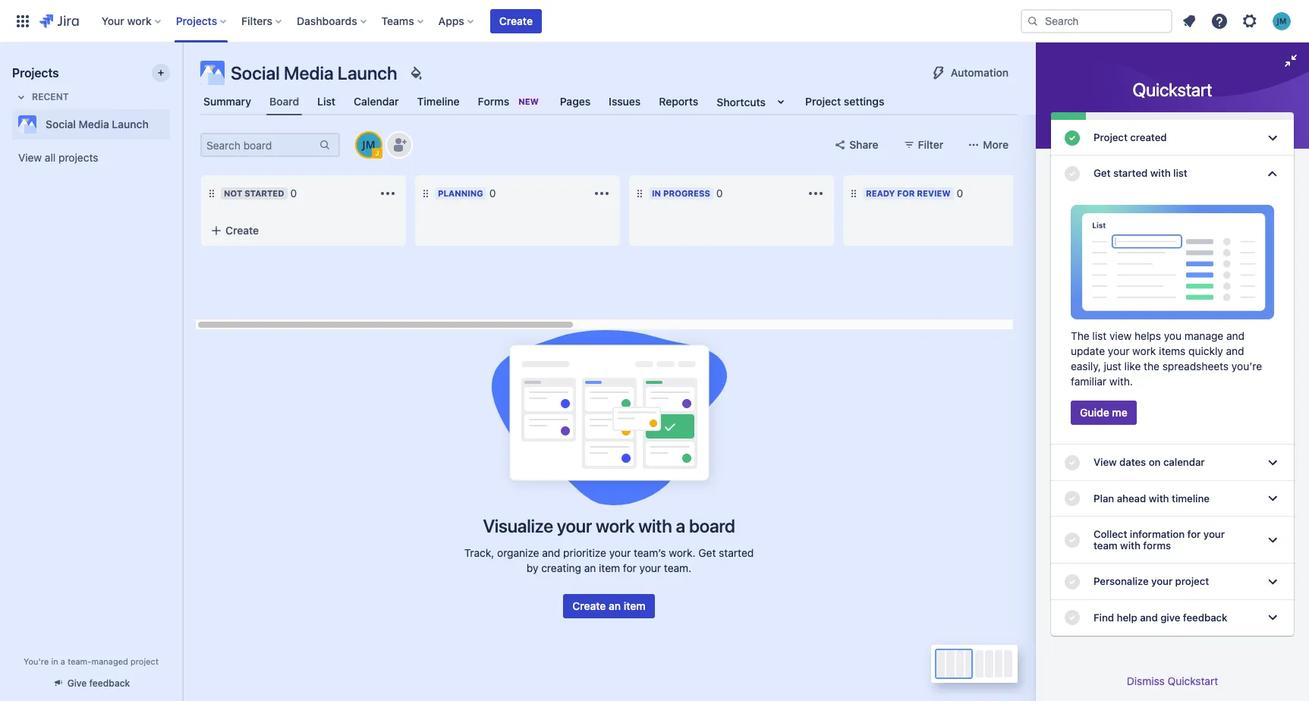 Task type: vqa. For each thing, say whether or not it's contained in the screenshot.
"with" inside the get started with list DROPDOWN BUTTON
yes



Task type: locate. For each thing, give the bounding box(es) containing it.
manage
[[1184, 330, 1223, 343]]

1 checked image from the top
[[1063, 129, 1081, 147]]

2 checked image from the top
[[1063, 490, 1081, 508]]

plan ahead with timeline button
[[1051, 481, 1294, 517]]

shortcuts button
[[714, 88, 793, 115]]

and left give
[[1140, 611, 1158, 623]]

3 0 from the left
[[716, 187, 723, 200]]

created
[[1130, 131, 1167, 143]]

checked image inside get started with list dropdown button
[[1063, 165, 1081, 183]]

started down board
[[719, 546, 754, 559]]

help
[[1117, 611, 1137, 623]]

for down team's
[[623, 562, 637, 574]]

list down project created dropdown button
[[1173, 167, 1188, 179]]

with right the team
[[1120, 540, 1141, 552]]

1 horizontal spatial project
[[1175, 575, 1209, 588]]

1 horizontal spatial column actions menu image
[[593, 184, 611, 203]]

share button
[[825, 133, 888, 157]]

started right not at the top of the page
[[244, 188, 284, 198]]

prioritize
[[563, 546, 606, 559]]

project up "find help and give feedback" dropdown button
[[1175, 575, 1209, 588]]

1 vertical spatial create button
[[201, 217, 406, 244]]

5 checked image from the top
[[1063, 609, 1081, 627]]

checked image down guide
[[1063, 454, 1081, 472]]

managed
[[91, 656, 128, 666]]

your
[[1108, 345, 1130, 358], [557, 515, 592, 537], [1203, 528, 1225, 540], [609, 546, 631, 559], [639, 562, 661, 574], [1151, 575, 1173, 588]]

1 vertical spatial chevron image
[[1264, 454, 1282, 472]]

view left dates
[[1094, 456, 1117, 469]]

1 vertical spatial social media launch
[[46, 118, 149, 131]]

0 vertical spatial feedback
[[1183, 611, 1227, 623]]

team's
[[634, 546, 666, 559]]

calendar link
[[351, 88, 402, 115]]

chevron image inside get started with list dropdown button
[[1264, 165, 1282, 183]]

0 vertical spatial chevron image
[[1264, 129, 1282, 147]]

summary
[[203, 95, 251, 108]]

feedback down the managed on the left bottom of the page
[[89, 678, 130, 689]]

item down prioritize
[[599, 562, 620, 574]]

jira image
[[39, 12, 79, 30], [39, 12, 79, 30]]

filter
[[918, 138, 943, 151]]

0 right progress
[[716, 187, 723, 200]]

1 vertical spatial launch
[[112, 118, 149, 131]]

1 vertical spatial media
[[79, 118, 109, 131]]

give
[[1160, 611, 1180, 623]]

1 vertical spatial item
[[624, 600, 646, 612]]

0 vertical spatial work
[[127, 14, 152, 27]]

0 horizontal spatial started
[[244, 188, 284, 198]]

checked image for personalize
[[1063, 573, 1081, 591]]

project for project created
[[1094, 131, 1128, 143]]

column actions menu image right collapse icon
[[593, 184, 611, 203]]

collapse image
[[568, 184, 587, 203]]

give
[[67, 678, 87, 689]]

0 vertical spatial list
[[1173, 167, 1188, 179]]

2 0 from the left
[[489, 187, 496, 200]]

4 checked image from the top
[[1063, 573, 1081, 591]]

an down track, organize and prioritize your team's work. get started by creating an item for your team.
[[609, 600, 621, 612]]

create button down the not started 0
[[201, 217, 406, 244]]

2 vertical spatial create
[[572, 600, 606, 612]]

checked image
[[1063, 129, 1081, 147], [1063, 454, 1081, 472], [1063, 531, 1081, 549], [1063, 573, 1081, 591], [1063, 609, 1081, 627]]

your down visualize your work with a board
[[609, 546, 631, 559]]

1 vertical spatial list
[[1092, 330, 1107, 343]]

4 chevron image from the top
[[1264, 573, 1282, 591]]

2 checked image from the top
[[1063, 454, 1081, 472]]

feedback inside the give feedback button
[[89, 678, 130, 689]]

2 horizontal spatial started
[[1113, 167, 1148, 179]]

1 horizontal spatial create
[[499, 14, 533, 27]]

Search board text field
[[202, 134, 317, 156]]

quickstart right dismiss at the right of the page
[[1168, 675, 1218, 688]]

and
[[1226, 330, 1245, 343], [1226, 345, 1244, 358], [542, 546, 560, 559], [1140, 611, 1158, 623]]

2 vertical spatial for
[[623, 562, 637, 574]]

0 vertical spatial create
[[499, 14, 533, 27]]

guide me button
[[1071, 401, 1137, 425]]

0 right planning
[[489, 187, 496, 200]]

get right work.
[[698, 546, 716, 559]]

chevron image inside plan ahead with timeline dropdown button
[[1264, 490, 1282, 508]]

personalize your project button
[[1051, 564, 1294, 600]]

column actions menu image
[[379, 184, 397, 203], [593, 184, 611, 203]]

your inside the list view helps you manage and update your work items quickly and easily, just like the spreadsheets you're familiar with.
[[1108, 345, 1130, 358]]

project inside tab list
[[805, 95, 841, 108]]

list
[[1173, 167, 1188, 179], [1092, 330, 1107, 343]]

with
[[1150, 167, 1171, 179], [1149, 492, 1169, 504], [638, 515, 672, 537], [1120, 540, 1141, 552]]

chevron image inside view dates on calendar 'dropdown button'
[[1264, 454, 1282, 472]]

1 vertical spatial for
[[1187, 528, 1201, 540]]

track, organize and prioritize your team's work. get started by creating an item for your team.
[[464, 546, 754, 574]]

helps
[[1135, 330, 1161, 343]]

4 0 from the left
[[957, 187, 963, 200]]

1 chevron image from the top
[[1264, 165, 1282, 183]]

social media launch up 'list' at left
[[231, 62, 397, 83]]

create inside button
[[572, 600, 606, 612]]

work
[[127, 14, 152, 27], [1132, 345, 1156, 358], [596, 515, 635, 537]]

project right the managed on the left bottom of the page
[[130, 656, 159, 666]]

1 horizontal spatial feedback
[[1183, 611, 1227, 623]]

0 horizontal spatial feedback
[[89, 678, 130, 689]]

checked image inside collect information for your team with forms dropdown button
[[1063, 531, 1081, 549]]

a right in
[[61, 656, 65, 666]]

2 vertical spatial chevron image
[[1264, 609, 1282, 627]]

teams button
[[377, 9, 429, 33]]

collect
[[1094, 528, 1127, 540]]

in
[[51, 656, 58, 666]]

summary link
[[200, 88, 254, 115]]

you
[[1164, 330, 1182, 343]]

track,
[[464, 546, 494, 559]]

jeremy miller image
[[357, 133, 381, 157]]

0 horizontal spatial work
[[127, 14, 152, 27]]

calendar
[[354, 95, 399, 108]]

0 down search board text field
[[290, 187, 297, 200]]

view
[[18, 151, 42, 164], [1094, 456, 1117, 469]]

your
[[101, 14, 124, 27]]

project inside dropdown button
[[1094, 131, 1128, 143]]

progress bar
[[1051, 112, 1294, 120]]

0 vertical spatial social media launch
[[231, 62, 397, 83]]

0 horizontal spatial project
[[805, 95, 841, 108]]

create down not at the top of the page
[[225, 224, 259, 237]]

feedback
[[1183, 611, 1227, 623], [89, 678, 130, 689]]

get
[[1094, 167, 1111, 179], [698, 546, 716, 559]]

1 horizontal spatial projects
[[176, 14, 217, 27]]

with.
[[1109, 375, 1133, 388]]

0 vertical spatial create button
[[490, 9, 542, 33]]

chevron image
[[1264, 165, 1282, 183], [1264, 490, 1282, 508], [1264, 531, 1282, 549], [1264, 573, 1282, 591]]

work down helps
[[1132, 345, 1156, 358]]

1 vertical spatial projects
[[12, 66, 59, 80]]

checked image inside view dates on calendar 'dropdown button'
[[1063, 454, 1081, 472]]

social down recent
[[46, 118, 76, 131]]

planning 0
[[438, 187, 496, 200]]

checked image
[[1063, 165, 1081, 183], [1063, 490, 1081, 508]]

1 vertical spatial project
[[130, 656, 159, 666]]

help image
[[1210, 12, 1229, 30]]

media up 'list' at left
[[284, 62, 334, 83]]

chevron image for your
[[1264, 531, 1282, 549]]

1 column actions menu image from the left
[[379, 184, 397, 203]]

project left 'settings'
[[805, 95, 841, 108]]

your down view
[[1108, 345, 1130, 358]]

the list view helps you manage and update your work items quickly and easily, just like the spreadsheets you're familiar with.
[[1071, 330, 1262, 388]]

column actions menu image for 0
[[593, 184, 611, 203]]

0 vertical spatial view
[[18, 151, 42, 164]]

1 vertical spatial quickstart
[[1168, 675, 1218, 688]]

an inside track, organize and prioritize your team's work. get started by creating an item for your team.
[[584, 562, 596, 574]]

0
[[290, 187, 297, 200], [489, 187, 496, 200], [716, 187, 723, 200], [957, 187, 963, 200]]

board
[[269, 95, 299, 108]]

create button right apps "dropdown button"
[[490, 9, 542, 33]]

your inside the collect information for your team with forms
[[1203, 528, 1225, 540]]

sidebar navigation image
[[165, 61, 199, 91]]

work right your
[[127, 14, 152, 27]]

feedback right give
[[1183, 611, 1227, 623]]

0 horizontal spatial social
[[46, 118, 76, 131]]

2 chevron image from the top
[[1264, 454, 1282, 472]]

planning
[[438, 188, 483, 198]]

1 vertical spatial work
[[1132, 345, 1156, 358]]

tab list
[[191, 88, 1027, 115]]

view inside 'dropdown button'
[[1094, 456, 1117, 469]]

quickstart up project created dropdown button
[[1133, 79, 1212, 100]]

checked image left project created
[[1063, 129, 1081, 147]]

1 vertical spatial project
[[1094, 131, 1128, 143]]

an down prioritize
[[584, 562, 596, 574]]

2 column actions menu image from the left
[[593, 184, 611, 203]]

project created
[[1094, 131, 1167, 143]]

social
[[231, 62, 280, 83], [46, 118, 76, 131]]

and inside dropdown button
[[1140, 611, 1158, 623]]

1 horizontal spatial social media launch
[[231, 62, 397, 83]]

0 vertical spatial checked image
[[1063, 165, 1081, 183]]

0 vertical spatial get
[[1094, 167, 1111, 179]]

dismiss quickstart
[[1127, 675, 1218, 688]]

find help and give feedback button
[[1051, 600, 1294, 636]]

team
[[1094, 540, 1118, 552]]

creating
[[541, 562, 581, 574]]

launch left add to starred icon
[[112, 118, 149, 131]]

2 horizontal spatial for
[[1187, 528, 1201, 540]]

2 vertical spatial started
[[719, 546, 754, 559]]

view left all
[[18, 151, 42, 164]]

media
[[284, 62, 334, 83], [79, 118, 109, 131]]

2 chevron image from the top
[[1264, 490, 1282, 508]]

2 vertical spatial work
[[596, 515, 635, 537]]

find
[[1094, 611, 1114, 623]]

0 vertical spatial projects
[[176, 14, 217, 27]]

projects button
[[171, 9, 232, 33]]

the
[[1144, 360, 1160, 373]]

project left created in the right of the page
[[1094, 131, 1128, 143]]

banner containing your work
[[0, 0, 1309, 42]]

3 chevron image from the top
[[1264, 609, 1282, 627]]

checked image for find
[[1063, 609, 1081, 627]]

tab list containing board
[[191, 88, 1027, 115]]

2 horizontal spatial create
[[572, 600, 606, 612]]

by
[[527, 562, 538, 574]]

guide me
[[1080, 406, 1128, 419]]

and up creating
[[542, 546, 560, 559]]

0 vertical spatial social
[[231, 62, 280, 83]]

1 chevron image from the top
[[1264, 129, 1282, 147]]

1 vertical spatial started
[[244, 188, 284, 198]]

1 horizontal spatial an
[[609, 600, 621, 612]]

1 vertical spatial create
[[225, 224, 259, 237]]

1 horizontal spatial list
[[1173, 167, 1188, 179]]

your up find help and give feedback at the right of the page
[[1151, 575, 1173, 588]]

1 vertical spatial social
[[46, 118, 76, 131]]

projects up recent
[[12, 66, 59, 80]]

work inside the list view helps you manage and update your work items quickly and easily, just like the spreadsheets you're familiar with.
[[1132, 345, 1156, 358]]

1 horizontal spatial get
[[1094, 167, 1111, 179]]

0 horizontal spatial item
[[599, 562, 620, 574]]

quickstart
[[1133, 79, 1212, 100], [1168, 675, 1218, 688]]

chevron image inside project created dropdown button
[[1264, 129, 1282, 147]]

column actions menu image down the add people icon
[[379, 184, 397, 203]]

for down timeline
[[1187, 528, 1201, 540]]

0 vertical spatial started
[[1113, 167, 1148, 179]]

media up the view all projects link
[[79, 118, 109, 131]]

started for 0
[[244, 188, 284, 198]]

0 horizontal spatial project
[[130, 656, 159, 666]]

checked image left get started with list
[[1063, 165, 1081, 183]]

1 horizontal spatial view
[[1094, 456, 1117, 469]]

0 right review
[[957, 187, 963, 200]]

0 horizontal spatial get
[[698, 546, 716, 559]]

item down track, organize and prioritize your team's work. get started by creating an item for your team.
[[624, 600, 646, 612]]

0 vertical spatial project
[[805, 95, 841, 108]]

chevron image
[[1264, 129, 1282, 147], [1264, 454, 1282, 472], [1264, 609, 1282, 627]]

1 horizontal spatial project
[[1094, 131, 1128, 143]]

and inside track, organize and prioritize your team's work. get started by creating an item for your team.
[[542, 546, 560, 559]]

checked image for collect
[[1063, 531, 1081, 549]]

work up track, organize and prioritize your team's work. get started by creating an item for your team.
[[596, 515, 635, 537]]

recent
[[32, 91, 69, 102]]

0 horizontal spatial column actions menu image
[[379, 184, 397, 203]]

0 horizontal spatial view
[[18, 151, 42, 164]]

0 horizontal spatial social media launch
[[46, 118, 149, 131]]

checked image left plan
[[1063, 490, 1081, 508]]

view dates on calendar
[[1094, 456, 1205, 469]]

give feedback
[[67, 678, 130, 689]]

issues link
[[606, 88, 644, 115]]

for right ready
[[897, 188, 915, 198]]

3 chevron image from the top
[[1264, 531, 1282, 549]]

in
[[652, 188, 661, 198]]

checked image inside personalize your project dropdown button
[[1063, 573, 1081, 591]]

checked image left personalize
[[1063, 573, 1081, 591]]

create button inside primary element
[[490, 9, 542, 33]]

create down creating
[[572, 600, 606, 612]]

1 vertical spatial view
[[1094, 456, 1117, 469]]

checked image left find
[[1063, 609, 1081, 627]]

0 vertical spatial project
[[1175, 575, 1209, 588]]

view all projects link
[[12, 144, 170, 172]]

a up work.
[[676, 515, 685, 537]]

create an item button
[[563, 594, 655, 618]]

launch
[[338, 62, 397, 83], [112, 118, 149, 131]]

1 horizontal spatial a
[[676, 515, 685, 537]]

3 checked image from the top
[[1063, 531, 1081, 549]]

list up update
[[1092, 330, 1107, 343]]

1 horizontal spatial for
[[897, 188, 915, 198]]

0 vertical spatial a
[[676, 515, 685, 537]]

1 checked image from the top
[[1063, 165, 1081, 183]]

projects
[[176, 14, 217, 27], [12, 66, 59, 80]]

primary element
[[9, 0, 1021, 42]]

checked image inside "find help and give feedback" dropdown button
[[1063, 609, 1081, 627]]

item
[[599, 562, 620, 574], [624, 600, 646, 612]]

1 horizontal spatial item
[[624, 600, 646, 612]]

with right ahead
[[1149, 492, 1169, 504]]

collect information for your team with forms
[[1094, 528, 1225, 552]]

for inside track, organize and prioritize your team's work. get started by creating an item for your team.
[[623, 562, 637, 574]]

1 vertical spatial checked image
[[1063, 490, 1081, 508]]

social media launch up the view all projects link
[[46, 118, 149, 131]]

shortcuts
[[717, 95, 766, 108]]

1 horizontal spatial media
[[284, 62, 334, 83]]

spreadsheets
[[1162, 360, 1229, 373]]

project settings link
[[802, 88, 887, 115]]

checked image inside plan ahead with timeline dropdown button
[[1063, 490, 1081, 508]]

get inside dropdown button
[[1094, 167, 1111, 179]]

1 vertical spatial a
[[61, 656, 65, 666]]

0 horizontal spatial for
[[623, 562, 637, 574]]

chevron image for project created
[[1264, 129, 1282, 147]]

1 0 from the left
[[290, 187, 297, 200]]

timeline
[[417, 95, 460, 108]]

chevron image inside "find help and give feedback" dropdown button
[[1264, 609, 1282, 627]]

0 horizontal spatial list
[[1092, 330, 1107, 343]]

view dates on calendar button
[[1051, 445, 1294, 481]]

automation image
[[929, 64, 948, 82]]

get down project created
[[1094, 167, 1111, 179]]

all
[[45, 151, 56, 164]]

0 vertical spatial an
[[584, 562, 596, 574]]

checked image left the team
[[1063, 531, 1081, 549]]

0 vertical spatial item
[[599, 562, 620, 574]]

0 vertical spatial quickstart
[[1133, 79, 1212, 100]]

column actions menu image
[[807, 184, 825, 203]]

1 vertical spatial an
[[609, 600, 621, 612]]

1 horizontal spatial create button
[[490, 9, 542, 33]]

started inside the not started 0
[[244, 188, 284, 198]]

add to starred image
[[165, 115, 184, 134]]

launch up calendar
[[338, 62, 397, 83]]

2 horizontal spatial work
[[1132, 345, 1156, 358]]

0 vertical spatial for
[[897, 188, 915, 198]]

chevron image for list
[[1264, 165, 1282, 183]]

social up summary on the top of the page
[[231, 62, 280, 83]]

social media launch link
[[12, 109, 164, 140]]

an
[[584, 562, 596, 574], [609, 600, 621, 612]]

0 vertical spatial launch
[[338, 62, 397, 83]]

1 vertical spatial get
[[698, 546, 716, 559]]

create right apps "dropdown button"
[[499, 14, 533, 27]]

search image
[[1027, 15, 1039, 27]]

checked image inside project created dropdown button
[[1063, 129, 1081, 147]]

your down timeline
[[1203, 528, 1225, 540]]

banner
[[0, 0, 1309, 42]]

0 horizontal spatial an
[[584, 562, 596, 574]]

dashboards
[[297, 14, 357, 27]]

started inside dropdown button
[[1113, 167, 1148, 179]]

more button
[[959, 133, 1018, 157]]

view for view all projects
[[18, 151, 42, 164]]

1 vertical spatial feedback
[[89, 678, 130, 689]]

started down project created
[[1113, 167, 1148, 179]]

1 horizontal spatial started
[[719, 546, 754, 559]]

add people image
[[390, 136, 408, 154]]

projects up sidebar navigation icon
[[176, 14, 217, 27]]

automation button
[[920, 61, 1018, 85]]



Task type: describe. For each thing, give the bounding box(es) containing it.
checked image for project
[[1063, 129, 1081, 147]]

with inside the collect information for your team with forms
[[1120, 540, 1141, 552]]

get inside track, organize and prioritize your team's work. get started by creating an item for your team.
[[698, 546, 716, 559]]

your down team's
[[639, 562, 661, 574]]

and up you're
[[1226, 345, 1244, 358]]

for inside the collect information for your team with forms
[[1187, 528, 1201, 540]]

me
[[1112, 406, 1128, 419]]

your work
[[101, 14, 152, 27]]

collapse recent projects image
[[12, 88, 30, 106]]

feedback inside "find help and give feedback" dropdown button
[[1183, 611, 1227, 623]]

share
[[849, 138, 878, 151]]

new
[[518, 96, 539, 106]]

create an item
[[572, 600, 646, 612]]

personalize your project
[[1094, 575, 1209, 588]]

information
[[1130, 528, 1185, 540]]

reports link
[[656, 88, 701, 115]]

give feedback button
[[43, 671, 139, 696]]

projects inside popup button
[[176, 14, 217, 27]]

filters
[[241, 14, 272, 27]]

chevron image for find help and give feedback
[[1264, 609, 1282, 627]]

just
[[1104, 360, 1122, 373]]

you're
[[1232, 360, 1262, 373]]

review
[[917, 188, 951, 198]]

minimize image
[[1282, 52, 1300, 70]]

your work button
[[97, 9, 167, 33]]

project settings
[[805, 95, 884, 108]]

0 horizontal spatial create button
[[201, 217, 406, 244]]

easily,
[[1071, 360, 1101, 373]]

0 horizontal spatial media
[[79, 118, 109, 131]]

work inside your work popup button
[[127, 14, 152, 27]]

pages link
[[557, 88, 594, 115]]

you're in a team-managed project
[[24, 656, 159, 666]]

item inside track, organize and prioritize your team's work. get started by creating an item for your team.
[[599, 562, 620, 574]]

plan ahead with timeline
[[1094, 492, 1210, 504]]

dates
[[1119, 456, 1146, 469]]

plan
[[1094, 492, 1114, 504]]

apps
[[438, 14, 464, 27]]

not
[[224, 188, 242, 198]]

list inside the list view helps you manage and update your work items quickly and easily, just like the spreadsheets you're familiar with.
[[1092, 330, 1107, 343]]

timeline link
[[414, 88, 463, 115]]

team.
[[664, 562, 691, 574]]

appswitcher icon image
[[14, 12, 32, 30]]

create inside primary element
[[499, 14, 533, 27]]

1 horizontal spatial launch
[[338, 62, 397, 83]]

view all projects
[[18, 151, 98, 164]]

Search field
[[1021, 9, 1172, 33]]

your inside personalize your project dropdown button
[[1151, 575, 1173, 588]]

and right manage
[[1226, 330, 1245, 343]]

with up team's
[[638, 515, 672, 537]]

0 horizontal spatial projects
[[12, 66, 59, 80]]

visualize your work with a board
[[483, 515, 735, 537]]

project created button
[[1051, 120, 1294, 156]]

checked image for view
[[1063, 454, 1081, 472]]

quickly
[[1188, 345, 1223, 358]]

on
[[1149, 456, 1161, 469]]

chevron image for timeline
[[1264, 490, 1282, 508]]

find help and give feedback
[[1094, 611, 1227, 623]]

create project image
[[155, 67, 167, 79]]

settings image
[[1241, 12, 1259, 30]]

organize
[[497, 546, 539, 559]]

in progress 0
[[652, 187, 723, 200]]

calendar
[[1163, 456, 1205, 469]]

notifications image
[[1180, 12, 1198, 30]]

ready
[[866, 188, 895, 198]]

automation
[[951, 66, 1009, 79]]

filters button
[[237, 9, 288, 33]]

checked image for get
[[1063, 165, 1081, 183]]

projects
[[58, 151, 98, 164]]

more
[[983, 138, 1009, 151]]

started inside track, organize and prioritize your team's work. get started by creating an item for your team.
[[719, 546, 754, 559]]

dashboards button
[[292, 9, 372, 33]]

personalize
[[1094, 575, 1149, 588]]

checked image for plan
[[1063, 490, 1081, 508]]

0 horizontal spatial a
[[61, 656, 65, 666]]

like
[[1124, 360, 1141, 373]]

for inside ready for review 0
[[897, 188, 915, 198]]

board
[[689, 515, 735, 537]]

an inside button
[[609, 600, 621, 612]]

list
[[317, 95, 336, 108]]

reports
[[659, 95, 698, 108]]

0 vertical spatial media
[[284, 62, 334, 83]]

collapse image
[[996, 184, 1015, 203]]

dismiss quickstart link
[[1127, 675, 1218, 688]]

teams
[[381, 14, 414, 27]]

pages
[[560, 95, 591, 108]]

chevron image for view dates on calendar
[[1264, 454, 1282, 472]]

visualize
[[483, 515, 553, 537]]

list inside dropdown button
[[1173, 167, 1188, 179]]

guide
[[1080, 406, 1109, 419]]

item inside button
[[624, 600, 646, 612]]

the
[[1071, 330, 1089, 343]]

column actions menu image for started
[[379, 184, 397, 203]]

started for with
[[1113, 167, 1148, 179]]

view for view dates on calendar
[[1094, 456, 1117, 469]]

set background color image
[[406, 64, 425, 82]]

forms
[[478, 95, 509, 108]]

familiar
[[1071, 375, 1107, 388]]

with down project created dropdown button
[[1150, 167, 1171, 179]]

ready for review 0
[[866, 187, 963, 200]]

0 horizontal spatial create
[[225, 224, 259, 237]]

1 horizontal spatial social
[[231, 62, 280, 83]]

team-
[[68, 656, 91, 666]]

project for project settings
[[805, 95, 841, 108]]

0 horizontal spatial launch
[[112, 118, 149, 131]]

items
[[1159, 345, 1186, 358]]

not started 0
[[224, 187, 297, 200]]

dismiss
[[1127, 675, 1165, 688]]

you're
[[24, 656, 49, 666]]

your up prioritize
[[557, 515, 592, 537]]

forms
[[1143, 540, 1171, 552]]

project inside dropdown button
[[1175, 575, 1209, 588]]

list link
[[314, 88, 339, 115]]

your profile and settings image
[[1273, 12, 1291, 30]]

get started with list
[[1094, 167, 1188, 179]]

update
[[1071, 345, 1105, 358]]

1 horizontal spatial work
[[596, 515, 635, 537]]



